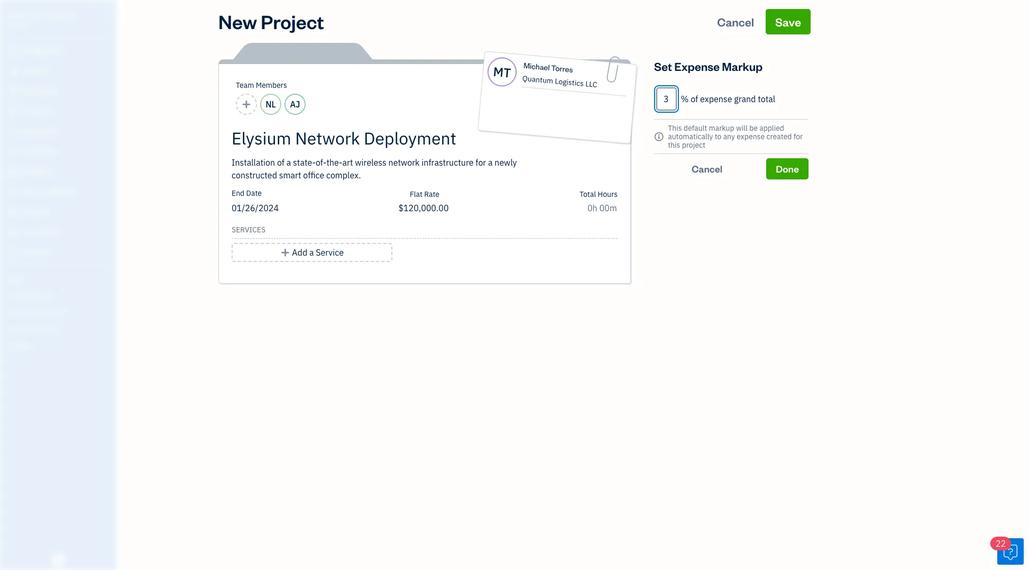 Task type: describe. For each thing, give the bounding box(es) containing it.
created
[[767, 132, 793, 141]]

services
[[232, 225, 266, 234]]

mt
[[493, 63, 512, 81]]

logistics
[[555, 76, 585, 88]]

estimate image
[[7, 86, 20, 97]]

project image
[[7, 167, 20, 177]]

Project Description text field
[[232, 156, 523, 182]]

resource center badge image
[[998, 538, 1025, 565]]

done button
[[767, 158, 809, 179]]

add team member image
[[242, 98, 252, 111]]

add a service
[[292, 247, 344, 258]]

members
[[256, 80, 287, 90]]

be
[[750, 123, 758, 133]]

team
[[236, 80, 254, 90]]

settings image
[[8, 342, 113, 350]]

total
[[759, 94, 776, 104]]

freshbooks image
[[50, 553, 67, 566]]

this
[[669, 140, 681, 150]]

expense inside this default markup will be applied automatically to any expense created for this project
[[737, 132, 765, 141]]

llc
[[586, 79, 598, 89]]

markup
[[709, 123, 735, 133]]

noah's
[[8, 10, 35, 20]]

torres
[[551, 63, 574, 75]]

project
[[261, 9, 324, 34]]

team members
[[236, 80, 287, 90]]

expense image
[[7, 147, 20, 157]]

main element
[[0, 0, 143, 570]]

done
[[777, 162, 800, 175]]

0 vertical spatial expense
[[701, 94, 733, 104]]

dashboard image
[[7, 46, 20, 57]]

aj
[[290, 99, 300, 110]]

michael
[[524, 60, 551, 73]]

0 vertical spatial cancel button
[[708, 9, 764, 34]]

quantum
[[523, 73, 554, 86]]

apps image
[[8, 274, 113, 283]]

items and services image
[[8, 308, 113, 317]]

info image
[[655, 130, 664, 143]]

flat rate
[[410, 189, 440, 199]]

to
[[715, 132, 722, 141]]

22
[[997, 538, 1007, 549]]

of
[[691, 94, 699, 104]]

any
[[724, 132, 736, 141]]

End date in  format text field
[[232, 203, 361, 213]]

owner
[[8, 21, 28, 29]]

grand
[[735, 94, 757, 104]]

payment image
[[7, 126, 20, 137]]



Task type: locate. For each thing, give the bounding box(es) containing it.
cancel down project on the top right of the page
[[692, 162, 723, 175]]

date
[[246, 188, 262, 198]]

expense
[[701, 94, 733, 104], [737, 132, 765, 141]]

Project Name text field
[[232, 128, 523, 149]]

timer image
[[7, 187, 20, 197]]

chart image
[[7, 227, 20, 238]]

noah's company owner
[[8, 10, 74, 29]]

team members image
[[8, 291, 113, 300]]

client image
[[7, 66, 20, 77]]

1 horizontal spatial expense
[[737, 132, 765, 141]]

Hourly Budget text field
[[588, 203, 618, 213]]

service
[[316, 247, 344, 258]]

total hours
[[580, 189, 618, 199]]

money image
[[7, 207, 20, 218]]

report image
[[7, 247, 20, 258]]

new
[[219, 9, 257, 34]]

1 vertical spatial expense
[[737, 132, 765, 141]]

expense right any
[[737, 132, 765, 141]]

rate
[[425, 189, 440, 199]]

save button
[[766, 9, 811, 34]]

for
[[794, 132, 804, 141]]

new project
[[219, 9, 324, 34]]

add a service button
[[232, 243, 393, 262]]

1 vertical spatial cancel button
[[655, 158, 761, 179]]

applied
[[760, 123, 785, 133]]

add
[[292, 247, 308, 258]]

save
[[776, 14, 802, 29]]

company
[[37, 10, 74, 20]]

nl
[[266, 99, 276, 110]]

bank connections image
[[8, 325, 113, 333]]

hours
[[598, 189, 618, 199]]

set expense markup
[[655, 59, 763, 74]]

a
[[310, 247, 314, 258]]

Amount (USD) text field
[[399, 203, 449, 213]]

22 button
[[991, 537, 1025, 565]]

end date
[[232, 188, 262, 198]]

cancel button down project on the top right of the page
[[655, 158, 761, 179]]

this default markup will be applied automatically to any expense created for this project
[[669, 123, 804, 150]]

automatically
[[669, 132, 714, 141]]

0 horizontal spatial expense
[[701, 94, 733, 104]]

default
[[684, 123, 708, 133]]

this
[[669, 123, 682, 133]]

will
[[737, 123, 748, 133]]

%
[[681, 94, 689, 104]]

cancel for the topmost cancel button
[[718, 14, 755, 29]]

cancel button
[[708, 9, 764, 34], [655, 158, 761, 179]]

0 vertical spatial cancel
[[718, 14, 755, 29]]

cancel up markup
[[718, 14, 755, 29]]

cancel button up markup
[[708, 9, 764, 34]]

markup
[[723, 59, 763, 74]]

invoice image
[[7, 106, 20, 117]]

cancel
[[718, 14, 755, 29], [692, 162, 723, 175]]

cancel for bottom cancel button
[[692, 162, 723, 175]]

expense right of
[[701, 94, 733, 104]]

set
[[655, 59, 673, 74]]

total
[[580, 189, 597, 199]]

michael torres quantum logistics llc
[[523, 60, 598, 89]]

flat
[[410, 189, 423, 199]]

project
[[683, 140, 706, 150]]

1 vertical spatial cancel
[[692, 162, 723, 175]]

0 text field
[[657, 87, 677, 111]]

expense
[[675, 59, 720, 74]]

end
[[232, 188, 245, 198]]

plus image
[[281, 246, 290, 259]]

% of expense grand total
[[681, 94, 776, 104]]



Task type: vqa. For each thing, say whether or not it's contained in the screenshot.
'Advanced'
no



